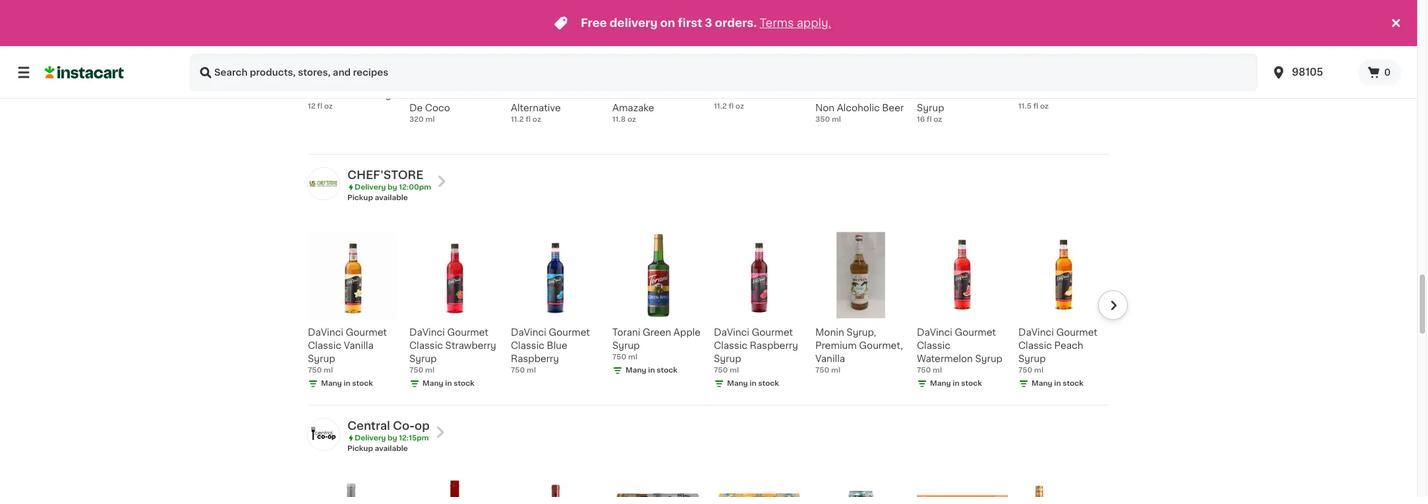Task type: describe. For each thing, give the bounding box(es) containing it.
many for davinci gourmet classic raspberry syrup
[[727, 380, 748, 387]]

many for davinci gourmet classic strawberry syrup
[[423, 380, 443, 387]]

limited time offer region
[[0, 0, 1388, 46]]

de
[[409, 103, 423, 112]]

in for raspberry
[[750, 380, 756, 387]]

classic for raspberry
[[714, 341, 748, 350]]

in for strawberry
[[445, 380, 452, 387]]

beer up number
[[843, 77, 865, 86]]

750 for watermelon
[[917, 367, 931, 374]]

item carousel region containing bitburger alcohol free malt beverage
[[308, 0, 1128, 149]]

11.2 for ttl gold medal non alcoholic beer
[[714, 103, 727, 110]]

gold
[[733, 77, 755, 86]]

amazake
[[612, 103, 654, 112]]

with
[[445, 90, 466, 99]]

premium
[[815, 341, 857, 350]]

1
[[878, 90, 882, 99]]

in for peach
[[1054, 380, 1061, 387]]

classic for watermelon
[[917, 341, 951, 350]]

syrups
[[959, 77, 991, 86]]

green
[[643, 328, 671, 337]]

beer inside ttl gold medal non alcoholic beer 11.2 fl oz
[[781, 90, 802, 99]]

delivery
[[610, 18, 658, 28]]

2 98105 button from the left
[[1271, 54, 1350, 91]]

fl for suntory all-free nonalcoholic beer alternative
[[526, 116, 531, 123]]

torani
[[612, 328, 640, 337]]

chef'store image
[[308, 168, 339, 199]]

terms
[[760, 18, 794, 28]]

malt
[[331, 90, 351, 99]]

can
[[885, 90, 903, 99]]

bitburger alcohol free malt beverage 12 fl oz
[[308, 77, 397, 110]]

davinci for strawberry
[[409, 328, 445, 337]]

suntory
[[511, 77, 547, 86]]

1 98105 button from the left
[[1263, 54, 1358, 91]]

12:00pm
[[399, 184, 431, 191]]

co-
[[393, 421, 415, 431]]

gourmet for watermelon
[[955, 328, 996, 337]]

11.2 for suntory all-free nonalcoholic beer alternative
[[511, 116, 524, 123]]

free inside bitburger alcohol free malt beverage 12 fl oz
[[308, 90, 328, 99]]

ml for raspberry
[[730, 367, 739, 374]]

oz inside ttl gold medal non alcoholic beer 11.2 fl oz
[[736, 103, 744, 110]]

davinci for raspberry
[[714, 328, 749, 337]]

nata
[[468, 90, 490, 99]]

320
[[409, 116, 424, 123]]

stock for watermelon
[[961, 380, 982, 387]]

non-
[[1065, 77, 1088, 86]]

many in stock for watermelon
[[930, 380, 982, 387]]

hiyashi
[[612, 77, 647, 86]]

op
[[415, 421, 430, 431]]

number
[[839, 90, 876, 99]]

oz inside hiyashi sweet alcohol-free amazake 11.8 oz
[[628, 116, 636, 123]]

ml for vanilla
[[324, 367, 333, 374]]

ml inside the mogu mogu pina colada with nata de coco 320 ml
[[426, 116, 435, 123]]

fl inside "heineken non- alcoholic beer 11.5 fl oz"
[[1033, 103, 1038, 110]]

on
[[660, 18, 675, 28]]

davinci gourmet classic watermelon syrup 750 ml
[[917, 328, 1003, 374]]

oz inside suntory all-free nonalcoholic beer alternative 11.2 fl oz
[[532, 116, 541, 123]]

many in stock for raspberry
[[727, 380, 779, 387]]

available for central co-op
[[375, 445, 408, 453]]

750 for peach
[[1018, 367, 1033, 374]]

beverage
[[353, 90, 397, 99]]

citrus
[[917, 90, 945, 99]]

750 inside torani green apple syrup 750 ml
[[612, 354, 626, 361]]

many for torani green apple syrup
[[626, 367, 646, 374]]

alcoholic inside asahi beer dry zero number 1 can non alcoholic beer 350 ml
[[837, 103, 880, 112]]

350
[[815, 116, 830, 123]]

fl for portland syrups citrus passion fruit syrup
[[927, 116, 932, 123]]

chef'store
[[347, 170, 423, 180]]

available for chef'store
[[375, 194, 408, 201]]

non inside ttl gold medal non alcoholic beer 11.2 fl oz
[[714, 90, 733, 99]]

syrup for davinci gourmet classic raspberry syrup
[[714, 354, 741, 364]]

central
[[347, 421, 390, 431]]

oz inside bitburger alcohol free malt beverage 12 fl oz
[[324, 103, 333, 110]]

syrup for davinci gourmet classic strawberry syrup
[[409, 354, 437, 364]]

750 for raspberry
[[714, 367, 728, 374]]

hiyashi sweet alcohol-free amazake 11.8 oz
[[612, 77, 678, 123]]

many in stock for strawberry
[[423, 380, 475, 387]]

davinci gourmet classic blue raspberry 750 ml
[[511, 328, 590, 374]]

ttl gold medal non alcoholic beer 11.2 fl oz
[[714, 77, 802, 110]]

sweet
[[649, 77, 678, 86]]

ml for blue
[[527, 367, 536, 374]]

first
[[678, 18, 702, 28]]

raspberry inside davinci gourmet classic blue raspberry 750 ml
[[511, 354, 559, 364]]

12:15pm
[[399, 435, 429, 442]]

dry
[[867, 77, 884, 86]]

colada
[[409, 90, 442, 99]]

syrup inside torani green apple syrup 750 ml
[[612, 341, 640, 350]]

apple
[[674, 328, 701, 337]]

heineken
[[1018, 77, 1062, 86]]

bitburger
[[308, 77, 351, 86]]

vanilla inside davinci gourmet classic vanilla syrup 750 ml
[[344, 341, 374, 350]]

davinci gourmet classic raspberry syrup 750 ml
[[714, 328, 798, 374]]

alternative
[[511, 103, 561, 112]]

asahi beer dry zero number 1 can non alcoholic beer 350 ml
[[815, 77, 904, 123]]

stock for strawberry
[[454, 380, 475, 387]]

terms apply. link
[[760, 18, 831, 28]]

all-
[[550, 77, 565, 86]]

gourmet for strawberry
[[447, 328, 488, 337]]

medal
[[758, 77, 786, 86]]

asahi
[[815, 77, 841, 86]]

ml for watermelon
[[933, 367, 942, 374]]

many for davinci gourmet classic peach syrup
[[1032, 380, 1053, 387]]

davinci gourmet classic peach syrup 750 ml
[[1018, 328, 1098, 374]]

11.5
[[1018, 103, 1032, 110]]

12
[[308, 103, 316, 110]]

classic for strawberry
[[409, 341, 443, 350]]

16
[[917, 116, 925, 123]]

gourmet for raspberry
[[752, 328, 793, 337]]

orders.
[[715, 18, 757, 28]]

classic for blue
[[511, 341, 545, 350]]



Task type: vqa. For each thing, say whether or not it's contained in the screenshot.


Task type: locate. For each thing, give the bounding box(es) containing it.
suntory all-free nonalcoholic beer alternative 11.2 fl oz
[[511, 77, 596, 123]]

pickup available down delivery by 12:15pm
[[347, 445, 408, 453]]

1 horizontal spatial non
[[815, 103, 835, 112]]

fl inside suntory all-free nonalcoholic beer alternative 11.2 fl oz
[[526, 116, 531, 123]]

many down davinci gourmet classic strawberry syrup 750 ml
[[423, 380, 443, 387]]

beer
[[843, 77, 865, 86], [574, 90, 596, 99], [781, 90, 802, 99], [1064, 90, 1085, 99], [882, 103, 904, 112]]

1 vertical spatial item carousel region
[[289, 224, 1128, 400]]

0 button
[[1358, 59, 1401, 86]]

classic inside davinci gourmet classic strawberry syrup 750 ml
[[409, 341, 443, 350]]

11.8
[[612, 116, 626, 123]]

free left delivery
[[581, 18, 607, 28]]

alcoholic inside "heineken non- alcoholic beer 11.5 fl oz"
[[1018, 90, 1061, 99]]

11.2 inside ttl gold medal non alcoholic beer 11.2 fl oz
[[714, 103, 727, 110]]

1 horizontal spatial mogu
[[438, 77, 465, 86]]

syrup for davinci gourmet classic watermelon syrup
[[975, 354, 1003, 364]]

fl for ttl gold medal non alcoholic beer
[[729, 103, 734, 110]]

delivery down central
[[355, 435, 386, 442]]

in down davinci gourmet classic peach syrup 750 ml
[[1054, 380, 1061, 387]]

4 classic from the left
[[714, 341, 748, 350]]

beer down medal on the top
[[781, 90, 802, 99]]

pickup down central
[[347, 445, 373, 453]]

free down the "sweet"
[[651, 90, 672, 99]]

many in stock down davinci gourmet classic vanilla syrup 750 ml
[[321, 380, 373, 387]]

classic
[[308, 341, 341, 350], [409, 341, 443, 350], [511, 341, 545, 350], [714, 341, 748, 350], [917, 341, 951, 350], [1018, 341, 1052, 350]]

gourmet,
[[859, 341, 903, 350]]

1 horizontal spatial vanilla
[[815, 354, 845, 364]]

1 vertical spatial 11.2
[[511, 116, 524, 123]]

stock down davinci gourmet classic strawberry syrup 750 ml
[[454, 380, 475, 387]]

portland
[[917, 77, 956, 86]]

item carousel region
[[308, 0, 1128, 149], [289, 224, 1128, 400]]

stock down davinci gourmet classic peach syrup 750 ml
[[1063, 380, 1084, 387]]

classic inside davinci gourmet classic vanilla syrup 750 ml
[[308, 341, 341, 350]]

6 classic from the left
[[1018, 341, 1052, 350]]

syrup inside davinci gourmet classic vanilla syrup 750 ml
[[308, 354, 335, 364]]

3 davinci from the left
[[511, 328, 546, 337]]

1 vertical spatial by
[[388, 435, 397, 442]]

nonalcoholic
[[511, 90, 572, 99]]

oz inside portland syrups citrus passion fruit syrup 16 fl oz
[[934, 116, 942, 123]]

pickup down 'chef'store'
[[347, 194, 373, 201]]

1 by from the top
[[388, 184, 397, 191]]

2 delivery from the top
[[355, 435, 386, 442]]

beer inside "heineken non- alcoholic beer 11.5 fl oz"
[[1064, 90, 1085, 99]]

750 for strawberry
[[409, 367, 423, 374]]

in
[[648, 367, 655, 374], [344, 380, 350, 387], [445, 380, 452, 387], [750, 380, 756, 387], [953, 380, 960, 387], [1054, 380, 1061, 387]]

in down davinci gourmet classic vanilla syrup 750 ml
[[344, 380, 350, 387]]

1 mogu from the left
[[409, 77, 436, 86]]

davinci inside davinci gourmet classic vanilla syrup 750 ml
[[308, 328, 343, 337]]

mogu
[[409, 77, 436, 86], [438, 77, 465, 86]]

1 davinci from the left
[[308, 328, 343, 337]]

stock down davinci gourmet classic watermelon syrup 750 ml
[[961, 380, 982, 387]]

davinci inside davinci gourmet classic peach syrup 750 ml
[[1018, 328, 1054, 337]]

0 vertical spatial item carousel region
[[308, 0, 1128, 149]]

2 pickup from the top
[[347, 445, 373, 453]]

free up nonalcoholic on the left top of page
[[565, 77, 586, 86]]

3 gourmet from the left
[[549, 328, 590, 337]]

blue
[[547, 341, 567, 350]]

1 gourmet from the left
[[346, 328, 387, 337]]

syrup inside davinci gourmet classic peach syrup 750 ml
[[1018, 354, 1046, 364]]

syrup for davinci gourmet classic vanilla syrup
[[308, 354, 335, 364]]

1 pickup available from the top
[[347, 194, 408, 201]]

many for davinci gourmet classic vanilla syrup
[[321, 380, 342, 387]]

portland syrups citrus passion fruit syrup 16 fl oz
[[917, 77, 1007, 123]]

ml inside davinci gourmet classic watermelon syrup 750 ml
[[933, 367, 942, 374]]

1 vertical spatial pickup
[[347, 445, 373, 453]]

free delivery on first 3 orders. terms apply.
[[581, 18, 831, 28]]

delivery by 12:15pm
[[355, 435, 429, 442]]

fl down alternative
[[526, 116, 531, 123]]

peach
[[1054, 341, 1083, 350]]

98105
[[1292, 67, 1323, 77]]

alcohol
[[354, 77, 388, 86]]

oz down alternative
[[532, 116, 541, 123]]

pickup for central co-op
[[347, 445, 373, 453]]

ttl
[[714, 77, 731, 86]]

by
[[388, 184, 397, 191], [388, 435, 397, 442]]

in for vanilla
[[344, 380, 350, 387]]

heineken non- alcoholic beer 11.5 fl oz
[[1018, 77, 1088, 110]]

syrup,
[[847, 328, 876, 337]]

1 available from the top
[[375, 194, 408, 201]]

11.2 down ttl
[[714, 103, 727, 110]]

ml for peach
[[1034, 367, 1043, 374]]

2 davinci from the left
[[409, 328, 445, 337]]

1 vertical spatial delivery
[[355, 435, 386, 442]]

2 gourmet from the left
[[447, 328, 488, 337]]

available
[[375, 194, 408, 201], [375, 445, 408, 453]]

many in stock down davinci gourmet classic strawberry syrup 750 ml
[[423, 380, 475, 387]]

stock for raspberry
[[758, 380, 779, 387]]

4 davinci from the left
[[714, 328, 749, 337]]

750 inside davinci gourmet classic blue raspberry 750 ml
[[511, 367, 525, 374]]

many
[[626, 367, 646, 374], [321, 380, 342, 387], [423, 380, 443, 387], [727, 380, 748, 387], [930, 380, 951, 387], [1032, 380, 1053, 387]]

fruit
[[986, 90, 1007, 99]]

gourmet inside davinci gourmet classic peach syrup 750 ml
[[1056, 328, 1098, 337]]

many down davinci gourmet classic peach syrup 750 ml
[[1032, 380, 1053, 387]]

raspberry
[[750, 341, 798, 350], [511, 354, 559, 364]]

stock for syrup
[[657, 367, 678, 374]]

beer inside suntory all-free nonalcoholic beer alternative 11.2 fl oz
[[574, 90, 596, 99]]

0 vertical spatial delivery
[[355, 184, 386, 191]]

davinci inside davinci gourmet classic raspberry syrup 750 ml
[[714, 328, 749, 337]]

ml
[[426, 116, 435, 123], [832, 116, 841, 123], [628, 354, 637, 361], [324, 367, 333, 374], [425, 367, 434, 374], [527, 367, 536, 374], [730, 367, 739, 374], [831, 367, 840, 374], [933, 367, 942, 374], [1034, 367, 1043, 374]]

fl inside portland syrups citrus passion fruit syrup 16 fl oz
[[927, 116, 932, 123]]

many for davinci gourmet classic watermelon syrup
[[930, 380, 951, 387]]

fl inside bitburger alcohol free malt beverage 12 fl oz
[[317, 103, 322, 110]]

0 horizontal spatial vanilla
[[344, 341, 374, 350]]

0 horizontal spatial raspberry
[[511, 354, 559, 364]]

free inside hiyashi sweet alcohol-free amazake 11.8 oz
[[651, 90, 672, 99]]

davinci gourmet classic strawberry syrup 750 ml
[[409, 328, 496, 374]]

6 gourmet from the left
[[1056, 328, 1098, 337]]

many down the watermelon at the bottom right of the page
[[930, 380, 951, 387]]

ml inside davinci gourmet classic peach syrup 750 ml
[[1034, 367, 1043, 374]]

raspberry down blue
[[511, 354, 559, 364]]

many in stock for vanilla
[[321, 380, 373, 387]]

pina
[[467, 77, 487, 86]]

stock down davinci gourmet classic vanilla syrup 750 ml
[[352, 380, 373, 387]]

syrup inside portland syrups citrus passion fruit syrup 16 fl oz
[[917, 103, 944, 112]]

ml inside davinci gourmet classic raspberry syrup 750 ml
[[730, 367, 739, 374]]

fl down ttl
[[729, 103, 734, 110]]

1 vertical spatial pickup available
[[347, 445, 408, 453]]

classic inside davinci gourmet classic peach syrup 750 ml
[[1018, 341, 1052, 350]]

gourmet inside davinci gourmet classic vanilla syrup 750 ml
[[346, 328, 387, 337]]

0 horizontal spatial non
[[714, 90, 733, 99]]

by down 'chef'store'
[[388, 184, 397, 191]]

ml inside monin syrup, premium gourmet, vanilla 750 ml
[[831, 367, 840, 374]]

oz down gold
[[736, 103, 744, 110]]

1 horizontal spatial 11.2
[[714, 103, 727, 110]]

beer right nonalcoholic on the left top of page
[[574, 90, 596, 99]]

alcoholic down heineken
[[1018, 90, 1061, 99]]

0
[[1384, 68, 1391, 77]]

stock for peach
[[1063, 380, 1084, 387]]

many in stock down torani green apple syrup 750 ml
[[626, 367, 678, 374]]

oz right the 12
[[324, 103, 333, 110]]

in down davinci gourmet classic strawberry syrup 750 ml
[[445, 380, 452, 387]]

fl inside ttl gold medal non alcoholic beer 11.2 fl oz
[[729, 103, 734, 110]]

syrup for davinci gourmet classic peach syrup
[[1018, 354, 1046, 364]]

Search field
[[190, 54, 1258, 91]]

gourmet inside davinci gourmet classic raspberry syrup 750 ml
[[752, 328, 793, 337]]

stock
[[657, 367, 678, 374], [352, 380, 373, 387], [454, 380, 475, 387], [758, 380, 779, 387], [961, 380, 982, 387], [1063, 380, 1084, 387]]

2 by from the top
[[388, 435, 397, 442]]

alcoholic down gold
[[735, 90, 778, 99]]

by for central co-op
[[388, 435, 397, 442]]

many down torani green apple syrup 750 ml
[[626, 367, 646, 374]]

pickup available for central co-op
[[347, 445, 408, 453]]

0 vertical spatial by
[[388, 184, 397, 191]]

available down delivery by 12:15pm
[[375, 445, 408, 453]]

alcohol-
[[612, 90, 651, 99]]

monin syrup, premium gourmet, vanilla 750 ml
[[815, 328, 903, 374]]

raspberry inside davinci gourmet classic raspberry syrup 750 ml
[[750, 341, 798, 350]]

davinci inside davinci gourmet classic watermelon syrup 750 ml
[[917, 328, 952, 337]]

syrup inside davinci gourmet classic strawberry syrup 750 ml
[[409, 354, 437, 364]]

1 classic from the left
[[308, 341, 341, 350]]

2 pickup available from the top
[[347, 445, 408, 453]]

ml for gourmet,
[[831, 367, 840, 374]]

central co-op image
[[308, 419, 339, 451]]

delivery for chef'store
[[355, 184, 386, 191]]

0 vertical spatial non
[[714, 90, 733, 99]]

oz
[[324, 103, 333, 110], [736, 103, 744, 110], [1040, 103, 1049, 110], [532, 116, 541, 123], [628, 116, 636, 123], [934, 116, 942, 123]]

watermelon
[[917, 354, 973, 364]]

1 vertical spatial raspberry
[[511, 354, 559, 364]]

instacart logo image
[[45, 65, 124, 80]]

11.2
[[714, 103, 727, 110], [511, 116, 524, 123]]

ml inside davinci gourmet classic strawberry syrup 750 ml
[[425, 367, 434, 374]]

1 vertical spatial vanilla
[[815, 354, 845, 364]]

oz down amazake
[[628, 116, 636, 123]]

ml inside asahi beer dry zero number 1 can non alcoholic beer 350 ml
[[832, 116, 841, 123]]

0 horizontal spatial 11.2
[[511, 116, 524, 123]]

0 horizontal spatial alcoholic
[[735, 90, 778, 99]]

ml inside davinci gourmet classic blue raspberry 750 ml
[[527, 367, 536, 374]]

item carousel region containing davinci gourmet classic vanilla syrup
[[289, 224, 1128, 400]]

750 inside davinci gourmet classic peach syrup 750 ml
[[1018, 367, 1033, 374]]

750 for vanilla
[[308, 367, 322, 374]]

syrup inside davinci gourmet classic raspberry syrup 750 ml
[[714, 354, 741, 364]]

stock down torani green apple syrup 750 ml
[[657, 367, 678, 374]]

davinci for peach
[[1018, 328, 1054, 337]]

alcoholic inside ttl gold medal non alcoholic beer 11.2 fl oz
[[735, 90, 778, 99]]

non up 350
[[815, 103, 835, 112]]

3
[[705, 18, 712, 28]]

0 vertical spatial raspberry
[[750, 341, 798, 350]]

11.2 down alternative
[[511, 116, 524, 123]]

free inside limited time offer "region"
[[581, 18, 607, 28]]

non
[[714, 90, 733, 99], [815, 103, 835, 112]]

free up the 12
[[308, 90, 328, 99]]

classic for peach
[[1018, 341, 1052, 350]]

5 gourmet from the left
[[955, 328, 996, 337]]

many in stock down davinci gourmet classic peach syrup 750 ml
[[1032, 380, 1084, 387]]

classic inside davinci gourmet classic raspberry syrup 750 ml
[[714, 341, 748, 350]]

3 classic from the left
[[511, 341, 545, 350]]

passion
[[947, 90, 983, 99]]

classic inside davinci gourmet classic watermelon syrup 750 ml
[[917, 341, 951, 350]]

750 inside davinci gourmet classic raspberry syrup 750 ml
[[714, 367, 728, 374]]

torani green apple syrup 750 ml
[[612, 328, 701, 361]]

many in stock for peach
[[1032, 380, 1084, 387]]

750 inside davinci gourmet classic vanilla syrup 750 ml
[[308, 367, 322, 374]]

None search field
[[190, 54, 1258, 91]]

zero
[[815, 90, 836, 99]]

750 inside monin syrup, premium gourmet, vanilla 750 ml
[[815, 367, 830, 374]]

gourmet inside davinci gourmet classic watermelon syrup 750 ml
[[955, 328, 996, 337]]

davinci gourmet classic vanilla syrup 750 ml
[[308, 328, 387, 374]]

mogu mogu pina colada with nata de coco 320 ml
[[409, 77, 490, 123]]

0 vertical spatial available
[[375, 194, 408, 201]]

6 davinci from the left
[[1018, 328, 1054, 337]]

raspberry left premium
[[750, 341, 798, 350]]

mogu up colada
[[409, 77, 436, 86]]

1 horizontal spatial raspberry
[[750, 341, 798, 350]]

in for syrup
[[648, 367, 655, 374]]

many in stock down davinci gourmet classic raspberry syrup 750 ml
[[727, 380, 779, 387]]

by for chef'store
[[388, 184, 397, 191]]

davinci for blue
[[511, 328, 546, 337]]

750
[[612, 354, 626, 361], [308, 367, 322, 374], [409, 367, 423, 374], [511, 367, 525, 374], [714, 367, 728, 374], [815, 367, 830, 374], [917, 367, 931, 374], [1018, 367, 1033, 374]]

central co-op
[[347, 421, 430, 431]]

non down ttl
[[714, 90, 733, 99]]

0 vertical spatial pickup available
[[347, 194, 408, 201]]

fl
[[317, 103, 322, 110], [729, 103, 734, 110], [1033, 103, 1038, 110], [526, 116, 531, 123], [927, 116, 932, 123]]

98105 button
[[1263, 54, 1358, 91], [1271, 54, 1350, 91]]

gourmet for peach
[[1056, 328, 1098, 337]]

in for watermelon
[[953, 380, 960, 387]]

stock down davinci gourmet classic raspberry syrup 750 ml
[[758, 380, 779, 387]]

pickup
[[347, 194, 373, 201], [347, 445, 373, 453]]

strawberry
[[445, 341, 496, 350]]

750 for blue
[[511, 367, 525, 374]]

in down davinci gourmet classic raspberry syrup 750 ml
[[750, 380, 756, 387]]

non inside asahi beer dry zero number 1 can non alcoholic beer 350 ml
[[815, 103, 835, 112]]

1 vertical spatial non
[[815, 103, 835, 112]]

1 delivery from the top
[[355, 184, 386, 191]]

2 classic from the left
[[409, 341, 443, 350]]

delivery by 12:00pm
[[355, 184, 431, 191]]

in down the watermelon at the bottom right of the page
[[953, 380, 960, 387]]

1 pickup from the top
[[347, 194, 373, 201]]

1 horizontal spatial alcoholic
[[837, 103, 880, 112]]

pickup available down delivery by 12:00pm
[[347, 194, 408, 201]]

by down central co-op
[[388, 435, 397, 442]]

vanilla
[[344, 341, 374, 350], [815, 354, 845, 364]]

many down davinci gourmet classic raspberry syrup 750 ml
[[727, 380, 748, 387]]

1 vertical spatial available
[[375, 445, 408, 453]]

gourmet for vanilla
[[346, 328, 387, 337]]

many in stock down the watermelon at the bottom right of the page
[[930, 380, 982, 387]]

free inside suntory all-free nonalcoholic beer alternative 11.2 fl oz
[[565, 77, 586, 86]]

fl right 11.5
[[1033, 103, 1038, 110]]

0 vertical spatial 11.2
[[714, 103, 727, 110]]

classic for vanilla
[[308, 341, 341, 350]]

syrup inside davinci gourmet classic watermelon syrup 750 ml
[[975, 354, 1003, 364]]

davinci inside davinci gourmet classic blue raspberry 750 ml
[[511, 328, 546, 337]]

alcoholic down number
[[837, 103, 880, 112]]

free
[[581, 18, 607, 28], [565, 77, 586, 86], [308, 90, 328, 99], [651, 90, 672, 99]]

mogu up with
[[438, 77, 465, 86]]

monin
[[815, 328, 844, 337]]

0 vertical spatial pickup
[[347, 194, 373, 201]]

2 horizontal spatial alcoholic
[[1018, 90, 1061, 99]]

many in stock for syrup
[[626, 367, 678, 374]]

pickup available for chef'store
[[347, 194, 408, 201]]

fl right 16
[[927, 116, 932, 123]]

coco
[[425, 103, 450, 112]]

oz right 11.5
[[1040, 103, 1049, 110]]

gourmet inside davinci gourmet classic blue raspberry 750 ml
[[549, 328, 590, 337]]

pickup available
[[347, 194, 408, 201], [347, 445, 408, 453]]

davinci inside davinci gourmet classic strawberry syrup 750 ml
[[409, 328, 445, 337]]

many down davinci gourmet classic vanilla syrup 750 ml
[[321, 380, 342, 387]]

750 inside davinci gourmet classic watermelon syrup 750 ml
[[917, 367, 931, 374]]

delivery
[[355, 184, 386, 191], [355, 435, 386, 442]]

11.2 inside suntory all-free nonalcoholic beer alternative 11.2 fl oz
[[511, 116, 524, 123]]

gourmet for blue
[[549, 328, 590, 337]]

delivery down 'chef'store'
[[355, 184, 386, 191]]

gourmet inside davinci gourmet classic strawberry syrup 750 ml
[[447, 328, 488, 337]]

beer down can
[[882, 103, 904, 112]]

pickup for chef'store
[[347, 194, 373, 201]]

syrup
[[917, 103, 944, 112], [612, 341, 640, 350], [308, 354, 335, 364], [409, 354, 437, 364], [714, 354, 741, 364], [975, 354, 1003, 364], [1018, 354, 1046, 364]]

vanilla inside monin syrup, premium gourmet, vanilla 750 ml
[[815, 354, 845, 364]]

0 horizontal spatial mogu
[[409, 77, 436, 86]]

davinci for vanilla
[[308, 328, 343, 337]]

davinci for watermelon
[[917, 328, 952, 337]]

ml inside torani green apple syrup 750 ml
[[628, 354, 637, 361]]

4 gourmet from the left
[[752, 328, 793, 337]]

5 davinci from the left
[[917, 328, 952, 337]]

fl right the 12
[[317, 103, 322, 110]]

in down torani green apple syrup 750 ml
[[648, 367, 655, 374]]

classic inside davinci gourmet classic blue raspberry 750 ml
[[511, 341, 545, 350]]

oz right 16
[[934, 116, 942, 123]]

available down delivery by 12:00pm
[[375, 194, 408, 201]]

750 inside davinci gourmet classic strawberry syrup 750 ml
[[409, 367, 423, 374]]

ml inside davinci gourmet classic vanilla syrup 750 ml
[[324, 367, 333, 374]]

5 classic from the left
[[917, 341, 951, 350]]

stock for vanilla
[[352, 380, 373, 387]]

alcoholic
[[735, 90, 778, 99], [1018, 90, 1061, 99], [837, 103, 880, 112]]

beer down non-
[[1064, 90, 1085, 99]]

2 available from the top
[[375, 445, 408, 453]]

apply.
[[797, 18, 831, 28]]

0 vertical spatial vanilla
[[344, 341, 374, 350]]

ml for strawberry
[[425, 367, 434, 374]]

2 mogu from the left
[[438, 77, 465, 86]]

750 for gourmet,
[[815, 367, 830, 374]]

oz inside "heineken non- alcoholic beer 11.5 fl oz"
[[1040, 103, 1049, 110]]

delivery for central co-op
[[355, 435, 386, 442]]



